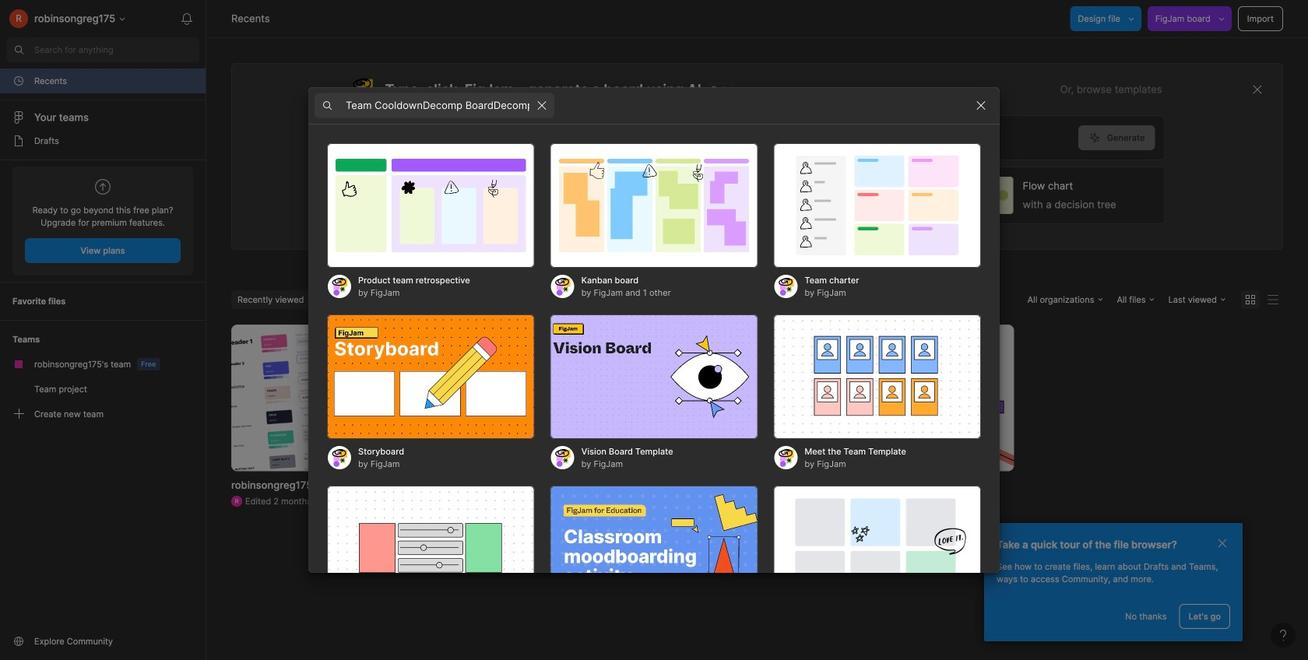 Task type: describe. For each thing, give the bounding box(es) containing it.
team agreement template image
[[327, 486, 535, 611]]

bell 32 image
[[174, 6, 199, 31]]

community 16 image
[[12, 635, 25, 648]]

1 file thumbnail image from the left
[[231, 325, 476, 471]]

team charter image
[[774, 143, 981, 268]]

mood board templates (community) image
[[550, 486, 758, 611]]



Task type: locate. For each thing, give the bounding box(es) containing it.
recent 16 image
[[12, 75, 25, 87]]

search 32 image
[[6, 37, 31, 62]]

page 16 image
[[12, 135, 25, 147]]

vision board template image
[[550, 315, 758, 439]]

3 file thumbnail image from the left
[[770, 325, 1014, 471]]

2 file thumbnail image from the left
[[501, 325, 745, 471]]

mood board image
[[774, 486, 981, 611]]

Search templates text field
[[346, 96, 530, 115]]

Search for anything text field
[[34, 44, 199, 56]]

Ex: A weekly team meeting, starting with an ice breaker field
[[350, 116, 1078, 160]]

file thumbnail image
[[231, 325, 476, 471], [501, 325, 745, 471], [770, 325, 1014, 471]]

0 horizontal spatial file thumbnail image
[[231, 325, 476, 471]]

2 horizontal spatial file thumbnail image
[[770, 325, 1014, 471]]

1 horizontal spatial file thumbnail image
[[501, 325, 745, 471]]

kanban board image
[[550, 143, 758, 268]]

meet the team template image
[[774, 315, 981, 439]]

product team retrospective image
[[327, 143, 535, 268]]

storyboard image
[[327, 315, 535, 439]]

dialog
[[308, 87, 1000, 660]]



Task type: vqa. For each thing, say whether or not it's contained in the screenshot.
2nd file thumbnail from right
yes



